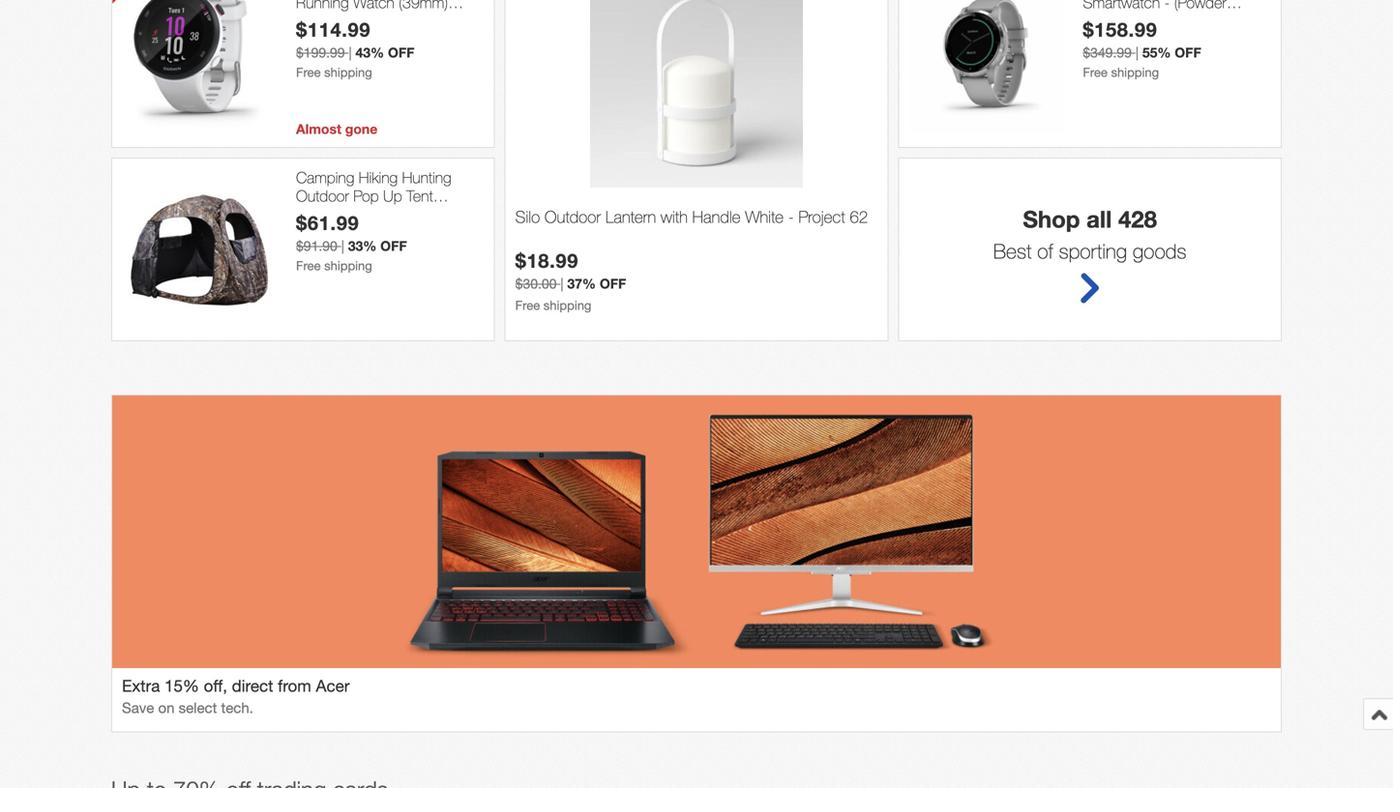 Task type: locate. For each thing, give the bounding box(es) containing it.
| left 37%
[[560, 275, 563, 291]]

shipping inside $158.99 $349.99 | 55% off free shipping
[[1111, 65, 1159, 80]]

37%
[[567, 275, 596, 291]]

free down $199.99
[[296, 65, 321, 80]]

silo outdoor lantern with handle white - project 62 link
[[515, 207, 878, 249]]

project
[[798, 207, 845, 226]]

free inside $18.99 $30.00 | 37% off free shipping
[[515, 298, 540, 313]]

shipping down 55%
[[1111, 65, 1159, 80]]

camping hiking hunting outdoor pop up tent waterproof w/zipper door 2 persons link
[[296, 168, 484, 242]]

shipping inside $114.99 $199.99 | 43% off free shipping
[[324, 65, 372, 80]]

on
[[158, 699, 175, 716]]

shipping down 43%
[[324, 65, 372, 80]]

$91.90
[[296, 238, 337, 254]]

shipping
[[324, 65, 372, 80], [1111, 65, 1159, 80], [324, 258, 372, 273], [543, 298, 591, 313]]

off,
[[204, 677, 227, 695]]

persons
[[296, 224, 348, 242]]

outdoor
[[296, 187, 349, 205], [545, 207, 601, 226]]

almost gone
[[296, 121, 378, 137]]

free down $30.00
[[515, 298, 540, 313]]

shipping inside $18.99 $30.00 | 37% off free shipping
[[543, 298, 591, 313]]

55%
[[1142, 44, 1171, 60]]

silo outdoor lantern with handle white - project 62
[[515, 207, 868, 226]]

hiking
[[359, 168, 398, 187]]

free inside $61.99 $91.90 | 33% off free shipping
[[296, 258, 321, 273]]

free
[[296, 65, 321, 80], [1083, 65, 1108, 80], [296, 258, 321, 273], [515, 298, 540, 313]]

tent
[[406, 187, 433, 205]]

| inside $158.99 $349.99 | 55% off free shipping
[[1136, 44, 1139, 60]]

shipping down 33% on the top of page
[[324, 258, 372, 273]]

| inside $114.99 $199.99 | 43% off free shipping
[[349, 44, 352, 60]]

shipping inside $61.99 $91.90 | 33% off free shipping
[[324, 258, 372, 273]]

| inside $18.99 $30.00 | 37% off free shipping
[[560, 275, 563, 291]]

43%
[[356, 44, 384, 60]]

hunting
[[402, 168, 451, 187]]

all
[[1086, 205, 1112, 233]]

428
[[1118, 205, 1157, 233]]

| left 33% on the top of page
[[341, 238, 344, 254]]

| left 55%
[[1136, 44, 1139, 60]]

0 vertical spatial outdoor
[[296, 187, 349, 205]]

silo
[[515, 207, 540, 226]]

door
[[432, 205, 463, 224]]

1 horizontal spatial outdoor
[[545, 207, 601, 226]]

off for $158.99
[[1175, 44, 1201, 60]]

off inside $61.99 $91.90 | 33% off free shipping
[[380, 238, 407, 254]]

w/zipper
[[371, 205, 427, 224]]

0 horizontal spatial outdoor
[[296, 187, 349, 205]]

|
[[349, 44, 352, 60], [1136, 44, 1139, 60], [341, 238, 344, 254], [560, 275, 563, 291]]

| inside $61.99 $91.90 | 33% off free shipping
[[341, 238, 344, 254]]

off right 37%
[[600, 275, 626, 291]]

free inside $114.99 $199.99 | 43% off free shipping
[[296, 65, 321, 80]]

pop
[[353, 187, 379, 205]]

off inside $18.99 $30.00 | 37% off free shipping
[[600, 275, 626, 291]]

goods
[[1133, 239, 1187, 263]]

free down $91.90
[[296, 258, 321, 273]]

camping hiking hunting outdoor pop up tent waterproof w/zipper door 2 persons
[[296, 168, 476, 242]]

| for $158.99
[[1136, 44, 1139, 60]]

waterproof
[[296, 205, 366, 224]]

off right 33% on the top of page
[[380, 238, 407, 254]]

62
[[850, 207, 868, 226]]

off right 43%
[[388, 44, 414, 60]]

acer
[[316, 677, 350, 695]]

free down $349.99 on the top of the page
[[1083, 65, 1108, 80]]

almost
[[296, 121, 341, 137]]

off inside $158.99 $349.99 | 55% off free shipping
[[1175, 44, 1201, 60]]

$158.99
[[1083, 18, 1157, 41]]

$114.99 $199.99 | 43% off free shipping
[[296, 18, 414, 80]]

$18.99 $30.00 | 37% off free shipping
[[515, 249, 626, 313]]

| for $61.99
[[341, 238, 344, 254]]

off right 55%
[[1175, 44, 1201, 60]]

| left 43%
[[349, 44, 352, 60]]

outdoor down camping
[[296, 187, 349, 205]]

$61.99
[[296, 211, 359, 234]]

shipping for $61.99
[[324, 258, 372, 273]]

outdoor right silo
[[545, 207, 601, 226]]

free inside $158.99 $349.99 | 55% off free shipping
[[1083, 65, 1108, 80]]

off
[[388, 44, 414, 60], [1175, 44, 1201, 60], [380, 238, 407, 254], [600, 275, 626, 291]]

with
[[661, 207, 688, 226]]

shipping down 37%
[[543, 298, 591, 313]]

$114.99
[[296, 18, 371, 41]]

off inside $114.99 $199.99 | 43% off free shipping
[[388, 44, 414, 60]]

-
[[788, 207, 794, 226]]



Task type: vqa. For each thing, say whether or not it's contained in the screenshot.
$114.99's |
yes



Task type: describe. For each thing, give the bounding box(es) containing it.
$18.99
[[515, 249, 579, 272]]

white
[[745, 207, 784, 226]]

select
[[179, 699, 217, 716]]

outdoor inside camping hiking hunting outdoor pop up tent waterproof w/zipper door 2 persons
[[296, 187, 349, 205]]

of
[[1037, 239, 1053, 263]]

extra
[[122, 677, 160, 695]]

$349.99
[[1083, 44, 1132, 60]]

shipping for $114.99
[[324, 65, 372, 80]]

shipping for $18.99
[[543, 298, 591, 313]]

1 vertical spatial outdoor
[[545, 207, 601, 226]]

free for $18.99
[[515, 298, 540, 313]]

$30.00
[[515, 275, 557, 291]]

33%
[[348, 238, 377, 254]]

free for $158.99
[[1083, 65, 1108, 80]]

direct
[[232, 677, 273, 695]]

shop
[[1023, 205, 1080, 233]]

$199.99
[[296, 44, 345, 60]]

lantern
[[605, 207, 656, 226]]

off for $114.99
[[388, 44, 414, 60]]

15%
[[164, 677, 199, 695]]

handle
[[692, 207, 741, 226]]

off for $61.99
[[380, 238, 407, 254]]

2
[[467, 205, 476, 224]]

sporting
[[1059, 239, 1127, 263]]

best
[[993, 239, 1032, 263]]

$158.99 $349.99 | 55% off free shipping
[[1083, 18, 1201, 80]]

| for $18.99
[[560, 275, 563, 291]]

free for $61.99
[[296, 258, 321, 273]]

camping
[[296, 168, 354, 187]]

off for $18.99
[[600, 275, 626, 291]]

tech.
[[221, 699, 253, 716]]

save
[[122, 699, 154, 716]]

gone
[[345, 121, 378, 137]]

free for $114.99
[[296, 65, 321, 80]]

shipping for $158.99
[[1111, 65, 1159, 80]]

extra 15% off, direct from acer save on select tech.
[[122, 677, 350, 716]]

shop all 428 best of sporting goods
[[993, 205, 1187, 263]]

| for $114.99
[[349, 44, 352, 60]]

up
[[383, 187, 402, 205]]

from
[[278, 677, 311, 695]]

$61.99 $91.90 | 33% off free shipping
[[296, 211, 407, 273]]



